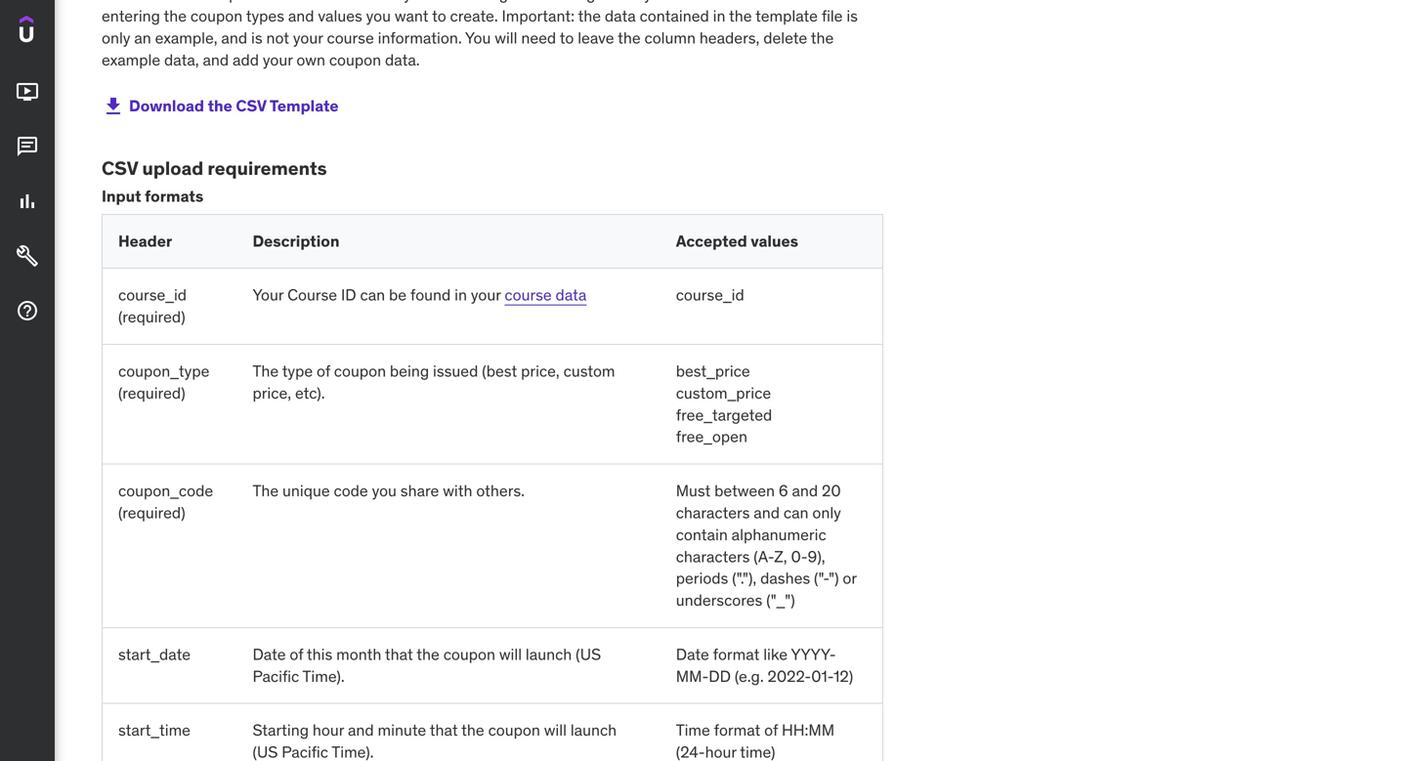 Task type: vqa. For each thing, say whether or not it's contained in the screenshot.
need
yes



Task type: describe. For each thing, give the bounding box(es) containing it.
0 vertical spatial file
[[826, 0, 847, 4]]

custom_price
[[676, 383, 771, 403]]

1 vertical spatial data
[[556, 285, 587, 305]]

1 vertical spatial medium image
[[16, 135, 39, 159]]

your course id can be found in your course data
[[253, 285, 587, 305]]

course
[[287, 285, 337, 305]]

pacific for date
[[253, 666, 299, 687]]

that for month
[[385, 645, 413, 665]]

best_price custom_price free_targeted free_open
[[676, 361, 772, 447]]

date format like yyyy- mm-dd (e.g. 2022-01-12)
[[676, 645, 854, 687]]

csv upload requirements input formats
[[102, 156, 327, 206]]

time format of hh:mm (24-hour time)
[[676, 721, 835, 761]]

starting
[[253, 721, 309, 741]]

hh:mm
[[782, 721, 835, 741]]

create.
[[450, 6, 498, 26]]

coupon_code (required)
[[118, 481, 213, 523]]

own
[[297, 50, 325, 70]]

6
[[779, 481, 788, 501]]

dashes
[[761, 569, 811, 589]]

date of this month that the coupon will launch (us pacific time).
[[253, 645, 601, 687]]

file and entering the coupon types and values you want to create. important: the data contained in the template file is only an example, and is not your course information. you will need to leave the column headers, delete the example data, and add your own coupon data.
[[102, 0, 877, 70]]

start_date
[[118, 645, 191, 665]]

the type of coupon being issued (best price, custom price, etc).
[[253, 361, 615, 403]]

0 vertical spatial your
[[293, 28, 323, 48]]

headers,
[[700, 28, 760, 48]]

(required) for course_id (required)
[[118, 307, 185, 327]]

description
[[253, 231, 340, 251]]

want
[[395, 6, 429, 26]]

coupon_type
[[118, 361, 210, 381]]

course_id for course_id (required)
[[118, 285, 187, 305]]

like
[[764, 645, 788, 665]]

time)
[[740, 743, 776, 761]]

share
[[401, 481, 439, 501]]

leave
[[578, 28, 614, 48]]

column
[[645, 28, 696, 48]]

1 medium image from the top
[[16, 80, 39, 104]]

minute
[[378, 721, 426, 741]]

of inside date of this month that the coupon will launch (us pacific time).
[[290, 645, 303, 665]]

types
[[246, 6, 284, 26]]

or
[[843, 569, 857, 589]]

coupon inside starting hour and minute that the coupon will launch (us pacific time).
[[488, 721, 540, 741]]

(a-
[[754, 547, 774, 567]]

download the csv template
[[129, 96, 339, 116]]

data.
[[385, 50, 420, 70]]

("_")
[[767, 590, 795, 610]]

values inside file and entering the coupon types and values you want to create. important: the data contained in the template file is only an example, and is not your course information. you will need to leave the column headers, delete the example data, and add your own coupon data.
[[318, 6, 362, 26]]

date for date of this month that the coupon will launch (us pacific time).
[[253, 645, 286, 665]]

coupon_type (required)
[[118, 361, 210, 403]]

will for starting hour and minute that the coupon will launch (us pacific time).
[[544, 721, 567, 741]]

the right delete
[[811, 28, 834, 48]]

unique
[[282, 481, 330, 501]]

("."),
[[732, 569, 757, 589]]

udemy image
[[20, 16, 108, 49]]

")
[[829, 569, 839, 589]]

only inside file and entering the coupon types and values you want to create. important: the data contained in the template file is only an example, and is not your course information. you will need to leave the column headers, delete the example data, and add your own coupon data.
[[102, 28, 130, 48]]

not
[[266, 28, 289, 48]]

format for time)
[[714, 721, 761, 741]]

your
[[253, 285, 284, 305]]

0-
[[791, 547, 808, 567]]

01-
[[811, 666, 834, 687]]

information.
[[378, 28, 462, 48]]

data,
[[164, 50, 199, 70]]

contain
[[676, 525, 728, 545]]

3 medium image from the top
[[16, 245, 39, 268]]

(e.g.
[[735, 666, 764, 687]]

in inside file and entering the coupon types and values you want to create. important: the data contained in the template file is only an example, and is not your course information. you will need to leave the column headers, delete the example data, and add your own coupon data.
[[713, 6, 726, 26]]

month
[[336, 645, 382, 665]]

between
[[715, 481, 775, 501]]

1 vertical spatial you
[[372, 481, 397, 501]]

("-
[[814, 569, 829, 589]]

(required) for coupon_type (required)
[[118, 383, 185, 403]]

time). for this
[[303, 666, 345, 687]]

1 vertical spatial to
[[560, 28, 574, 48]]

the up example,
[[164, 6, 187, 26]]

2 characters from the top
[[676, 547, 750, 567]]

1 vertical spatial in
[[455, 285, 467, 305]]

coupon_code
[[118, 481, 213, 501]]

this
[[307, 645, 333, 665]]

course_id (required)
[[118, 285, 187, 327]]

you inside file and entering the coupon types and values you want to create. important: the data contained in the template file is only an example, and is not your course information. you will need to leave the column headers, delete the example data, and add your own coupon data.
[[366, 6, 391, 26]]

the right leave
[[618, 28, 641, 48]]

id
[[341, 285, 356, 305]]

2022-
[[768, 666, 811, 687]]

1 horizontal spatial values
[[751, 231, 799, 251]]

data inside file and entering the coupon types and values you want to create. important: the data contained in the template file is only an example, and is not your course information. you will need to leave the column headers, delete the example data, and add your own coupon data.
[[605, 6, 636, 26]]

0 horizontal spatial can
[[360, 285, 385, 305]]

the for the type of coupon being issued (best price, custom price, etc).
[[253, 361, 279, 381]]

1 characters from the top
[[676, 503, 750, 523]]

others.
[[476, 481, 525, 501]]

time
[[676, 721, 710, 741]]

1 vertical spatial course
[[505, 285, 552, 305]]

be
[[389, 285, 407, 305]]

mm-
[[676, 666, 709, 687]]

code
[[334, 481, 368, 501]]

start_time
[[118, 721, 191, 741]]

4 medium image from the top
[[16, 299, 39, 323]]

template
[[756, 6, 818, 26]]

example,
[[155, 28, 218, 48]]

underscores
[[676, 590, 763, 610]]



Task type: locate. For each thing, give the bounding box(es) containing it.
2 vertical spatial your
[[471, 285, 501, 305]]

can
[[360, 285, 385, 305], [784, 503, 809, 523]]

important:
[[502, 6, 575, 26]]

is left not
[[251, 28, 263, 48]]

can inside the "must between 6 and 20 characters and can only contain alphanumeric characters (a-z, 0-9), periods ("."), dashes ("-") or underscores ("_")"
[[784, 503, 809, 523]]

course left information.
[[327, 28, 374, 48]]

1 horizontal spatial medium image
[[102, 95, 125, 118]]

0 vertical spatial in
[[713, 6, 726, 26]]

header
[[118, 231, 172, 251]]

you
[[465, 28, 491, 48]]

(required) inside coupon_type (required)
[[118, 383, 185, 403]]

and inside starting hour and minute that the coupon will launch (us pacific time).
[[348, 721, 374, 741]]

input
[[102, 186, 141, 206]]

1 vertical spatial of
[[290, 645, 303, 665]]

0 horizontal spatial (us
[[253, 743, 278, 761]]

0 vertical spatial time).
[[303, 666, 345, 687]]

0 vertical spatial format
[[713, 645, 760, 665]]

the up leave
[[578, 6, 601, 26]]

is right template
[[847, 6, 858, 26]]

characters up periods
[[676, 547, 750, 567]]

in up "headers,"
[[713, 6, 726, 26]]

values right accepted
[[751, 231, 799, 251]]

csv down the add
[[236, 96, 267, 116]]

can down 6
[[784, 503, 809, 523]]

time). inside starting hour and minute that the coupon will launch (us pacific time).
[[332, 743, 374, 761]]

0 horizontal spatial medium image
[[16, 135, 39, 159]]

will inside file and entering the coupon types and values you want to create. important: the data contained in the template file is only an example, and is not your course information. you will need to leave the column headers, delete the example data, and add your own coupon data.
[[495, 28, 518, 48]]

1 horizontal spatial course_id
[[676, 285, 745, 305]]

with
[[443, 481, 473, 501]]

that right the minute
[[430, 721, 458, 741]]

0 horizontal spatial of
[[290, 645, 303, 665]]

pacific inside starting hour and minute that the coupon will launch (us pacific time).
[[282, 743, 328, 761]]

the for the unique code you share with others.
[[253, 481, 279, 501]]

launch for starting hour and minute that the coupon will launch (us pacific time).
[[571, 721, 617, 741]]

of
[[317, 361, 330, 381], [290, 645, 303, 665], [765, 721, 778, 741]]

format for (e.g.
[[713, 645, 760, 665]]

0 vertical spatial the
[[253, 361, 279, 381]]

will
[[495, 28, 518, 48], [499, 645, 522, 665], [544, 721, 567, 741]]

1 horizontal spatial (us
[[576, 645, 601, 665]]

characters up contain
[[676, 503, 750, 523]]

2 vertical spatial of
[[765, 721, 778, 741]]

pacific up "starting"
[[253, 666, 299, 687]]

format
[[713, 645, 760, 665], [714, 721, 761, 741]]

0 horizontal spatial price,
[[253, 383, 291, 403]]

the
[[253, 361, 279, 381], [253, 481, 279, 501]]

your
[[293, 28, 323, 48], [263, 50, 293, 70], [471, 285, 501, 305]]

hour inside starting hour and minute that the coupon will launch (us pacific time).
[[313, 721, 344, 741]]

time). for and
[[332, 743, 374, 761]]

0 horizontal spatial only
[[102, 28, 130, 48]]

2 course_id from the left
[[676, 285, 745, 305]]

medium image inside download the csv template link
[[102, 95, 125, 118]]

0 horizontal spatial that
[[385, 645, 413, 665]]

the inside starting hour and minute that the coupon will launch (us pacific time).
[[462, 721, 485, 741]]

custom
[[564, 361, 615, 381]]

you left 'want'
[[366, 6, 391, 26]]

0 vertical spatial launch
[[526, 645, 572, 665]]

can right id on the top left
[[360, 285, 385, 305]]

0 vertical spatial you
[[366, 6, 391, 26]]

2 the from the top
[[253, 481, 279, 501]]

0 vertical spatial of
[[317, 361, 330, 381]]

1 (required) from the top
[[118, 307, 185, 327]]

course data link
[[505, 285, 587, 305]]

1 vertical spatial that
[[430, 721, 458, 741]]

1 vertical spatial values
[[751, 231, 799, 251]]

1 horizontal spatial data
[[605, 6, 636, 26]]

issued
[[433, 361, 478, 381]]

format up (e.g.
[[713, 645, 760, 665]]

(best
[[482, 361, 517, 381]]

the unique code you share with others.
[[253, 481, 525, 501]]

launch for date of this month that the coupon will launch (us pacific time).
[[526, 645, 572, 665]]

data up custom
[[556, 285, 587, 305]]

z,
[[774, 547, 787, 567]]

(24-
[[676, 743, 705, 761]]

1 vertical spatial csv
[[102, 156, 138, 180]]

yyyy-
[[791, 645, 836, 665]]

0 horizontal spatial is
[[251, 28, 263, 48]]

(required) down coupon_code
[[118, 503, 185, 523]]

1 vertical spatial launch
[[571, 721, 617, 741]]

values
[[318, 6, 362, 26], [751, 231, 799, 251]]

(us
[[576, 645, 601, 665], [253, 743, 278, 761]]

csv up 'input' at the top of the page
[[102, 156, 138, 180]]

that
[[385, 645, 413, 665], [430, 721, 458, 741]]

9),
[[808, 547, 826, 567]]

the right download
[[208, 96, 232, 116]]

best_price
[[676, 361, 750, 381]]

price,
[[521, 361, 560, 381], [253, 383, 291, 403]]

3 (required) from the top
[[118, 503, 185, 523]]

of inside "the type of coupon being issued (best price, custom price, etc)."
[[317, 361, 330, 381]]

you
[[366, 6, 391, 26], [372, 481, 397, 501]]

must
[[676, 481, 711, 501]]

1 vertical spatial time).
[[332, 743, 374, 761]]

the inside "the type of coupon being issued (best price, custom price, etc)."
[[253, 361, 279, 381]]

you right code
[[372, 481, 397, 501]]

0 vertical spatial values
[[318, 6, 362, 26]]

format up "time)"
[[714, 721, 761, 741]]

that for minute
[[430, 721, 458, 741]]

values up own
[[318, 6, 362, 26]]

only down entering
[[102, 28, 130, 48]]

(required) inside course_id (required)
[[118, 307, 185, 327]]

your up own
[[293, 28, 323, 48]]

date left this
[[253, 645, 286, 665]]

example
[[102, 50, 160, 70]]

0 vertical spatial can
[[360, 285, 385, 305]]

will inside date of this month that the coupon will launch (us pacific time).
[[499, 645, 522, 665]]

0 vertical spatial medium image
[[102, 95, 125, 118]]

0 vertical spatial characters
[[676, 503, 750, 523]]

your right found
[[471, 285, 501, 305]]

pacific down "starting"
[[282, 743, 328, 761]]

0 vertical spatial (us
[[576, 645, 601, 665]]

0 horizontal spatial hour
[[313, 721, 344, 741]]

1 horizontal spatial csv
[[236, 96, 267, 116]]

of for time
[[765, 721, 778, 741]]

time).
[[303, 666, 345, 687], [332, 743, 374, 761]]

date inside date format like yyyy- mm-dd (e.g. 2022-01-12)
[[676, 645, 709, 665]]

accepted values
[[676, 231, 799, 251]]

medium image
[[16, 80, 39, 104], [16, 190, 39, 213], [16, 245, 39, 268], [16, 299, 39, 323]]

0 horizontal spatial data
[[556, 285, 587, 305]]

time). down this
[[303, 666, 345, 687]]

coupon inside "the type of coupon being issued (best price, custom price, etc)."
[[334, 361, 386, 381]]

price, down the type
[[253, 383, 291, 403]]

that inside date of this month that the coupon will launch (us pacific time).
[[385, 645, 413, 665]]

hour right "starting"
[[313, 721, 344, 741]]

the right month
[[417, 645, 440, 665]]

will inside starting hour and minute that the coupon will launch (us pacific time).
[[544, 721, 567, 741]]

format inside date format like yyyy- mm-dd (e.g. 2022-01-12)
[[713, 645, 760, 665]]

file
[[826, 0, 847, 4], [822, 6, 843, 26]]

launch inside starting hour and minute that the coupon will launch (us pacific time).
[[571, 721, 617, 741]]

hour down time at bottom
[[705, 743, 737, 761]]

(us inside date of this month that the coupon will launch (us pacific time).
[[576, 645, 601, 665]]

1 vertical spatial file
[[822, 6, 843, 26]]

download the csv template link
[[102, 83, 339, 130]]

of up "time)"
[[765, 721, 778, 741]]

(us inside starting hour and minute that the coupon will launch (us pacific time).
[[253, 743, 278, 761]]

2 vertical spatial (required)
[[118, 503, 185, 523]]

0 horizontal spatial course
[[327, 28, 374, 48]]

course_id down header
[[118, 285, 187, 305]]

the left 'unique'
[[253, 481, 279, 501]]

pacific inside date of this month that the coupon will launch (us pacific time).
[[253, 666, 299, 687]]

0 vertical spatial pacific
[[253, 666, 299, 687]]

formats
[[145, 186, 204, 206]]

format inside time format of hh:mm (24-hour time)
[[714, 721, 761, 741]]

of for the
[[317, 361, 330, 381]]

1 horizontal spatial course
[[505, 285, 552, 305]]

course_id for course_id
[[676, 285, 745, 305]]

dd
[[709, 666, 731, 687]]

entering
[[102, 6, 160, 26]]

1 vertical spatial format
[[714, 721, 761, 741]]

1 vertical spatial your
[[263, 50, 293, 70]]

1 vertical spatial price,
[[253, 383, 291, 403]]

(required) up coupon_type
[[118, 307, 185, 327]]

0 vertical spatial is
[[847, 6, 858, 26]]

date
[[253, 645, 286, 665], [676, 645, 709, 665]]

2 (required) from the top
[[118, 383, 185, 403]]

that inside starting hour and minute that the coupon will launch (us pacific time).
[[430, 721, 458, 741]]

(required) for coupon_code (required)
[[118, 503, 185, 523]]

(us for starting hour and minute that the coupon will launch (us pacific time).
[[253, 743, 278, 761]]

1 horizontal spatial of
[[317, 361, 330, 381]]

1 vertical spatial will
[[499, 645, 522, 665]]

free_open
[[676, 427, 748, 447]]

add
[[233, 50, 259, 70]]

coupon inside date of this month that the coupon will launch (us pacific time).
[[443, 645, 496, 665]]

contained
[[640, 6, 709, 26]]

(us for date of this month that the coupon will launch (us pacific time).
[[576, 645, 601, 665]]

(required) inside coupon_code (required)
[[118, 503, 185, 523]]

to right 'want'
[[432, 6, 446, 26]]

upload
[[142, 156, 204, 180]]

0 vertical spatial data
[[605, 6, 636, 26]]

1 vertical spatial hour
[[705, 743, 737, 761]]

the up "headers,"
[[729, 6, 752, 26]]

1 horizontal spatial date
[[676, 645, 709, 665]]

0 horizontal spatial date
[[253, 645, 286, 665]]

2 date from the left
[[676, 645, 709, 665]]

1 vertical spatial (us
[[253, 743, 278, 761]]

alphanumeric
[[732, 525, 827, 545]]

the inside date of this month that the coupon will launch (us pacific time).
[[417, 645, 440, 665]]

medium image
[[102, 95, 125, 118], [16, 135, 39, 159]]

0 vertical spatial (required)
[[118, 307, 185, 327]]

launch inside date of this month that the coupon will launch (us pacific time).
[[526, 645, 572, 665]]

the left the type
[[253, 361, 279, 381]]

1 date from the left
[[253, 645, 286, 665]]

0 horizontal spatial values
[[318, 6, 362, 26]]

must between 6 and 20 characters and can only contain alphanumeric characters (a-z, 0-9), periods ("."), dashes ("-") or underscores ("_")
[[676, 481, 857, 610]]

delete
[[764, 28, 808, 48]]

hour inside time format of hh:mm (24-hour time)
[[705, 743, 737, 761]]

1 horizontal spatial only
[[813, 503, 841, 523]]

free_targeted
[[676, 405, 772, 425]]

starting hour and minute that the coupon will launch (us pacific time).
[[253, 721, 617, 761]]

2 horizontal spatial of
[[765, 721, 778, 741]]

type
[[282, 361, 313, 381]]

template
[[270, 96, 339, 116]]

only inside the "must between 6 and 20 characters and can only contain alphanumeric characters (a-z, 0-9), periods ("."), dashes ("-") or underscores ("_")"
[[813, 503, 841, 523]]

course inside file and entering the coupon types and values you want to create. important: the data contained in the template file is only an example, and is not your course information. you will need to leave the column headers, delete the example data, and add your own coupon data.
[[327, 28, 374, 48]]

of inside time format of hh:mm (24-hour time)
[[765, 721, 778, 741]]

0 horizontal spatial csv
[[102, 156, 138, 180]]

download
[[129, 96, 204, 116]]

0 horizontal spatial in
[[455, 285, 467, 305]]

0 horizontal spatial to
[[432, 6, 446, 26]]

found
[[410, 285, 451, 305]]

csv inside csv upload requirements input formats
[[102, 156, 138, 180]]

coupon
[[191, 6, 243, 26], [329, 50, 381, 70], [334, 361, 386, 381], [443, 645, 496, 665], [488, 721, 540, 741]]

1 vertical spatial the
[[253, 481, 279, 501]]

0 horizontal spatial course_id
[[118, 285, 187, 305]]

1 vertical spatial (required)
[[118, 383, 185, 403]]

in right found
[[455, 285, 467, 305]]

1 vertical spatial only
[[813, 503, 841, 523]]

1 horizontal spatial in
[[713, 6, 726, 26]]

1 horizontal spatial can
[[784, 503, 809, 523]]

0 vertical spatial will
[[495, 28, 518, 48]]

1 vertical spatial can
[[784, 503, 809, 523]]

date for date format like yyyy- mm-dd (e.g. 2022-01-12)
[[676, 645, 709, 665]]

of up etc).
[[317, 361, 330, 381]]

the right the minute
[[462, 721, 485, 741]]

the
[[164, 6, 187, 26], [578, 6, 601, 26], [729, 6, 752, 26], [618, 28, 641, 48], [811, 28, 834, 48], [208, 96, 232, 116], [417, 645, 440, 665], [462, 721, 485, 741]]

1 the from the top
[[253, 361, 279, 381]]

of left this
[[290, 645, 303, 665]]

1 horizontal spatial price,
[[521, 361, 560, 381]]

0 vertical spatial that
[[385, 645, 413, 665]]

2 medium image from the top
[[16, 190, 39, 213]]

1 vertical spatial characters
[[676, 547, 750, 567]]

date inside date of this month that the coupon will launch (us pacific time).
[[253, 645, 286, 665]]

1 course_id from the left
[[118, 285, 187, 305]]

in
[[713, 6, 726, 26], [455, 285, 467, 305]]

price, right (best
[[521, 361, 560, 381]]

12)
[[834, 666, 854, 687]]

2 vertical spatial will
[[544, 721, 567, 741]]

1 horizontal spatial that
[[430, 721, 458, 741]]

date up mm-
[[676, 645, 709, 665]]

course_id down accepted
[[676, 285, 745, 305]]

your down not
[[263, 50, 293, 70]]

data up leave
[[605, 6, 636, 26]]

1 horizontal spatial hour
[[705, 743, 737, 761]]

periods
[[676, 569, 729, 589]]

only down 20
[[813, 503, 841, 523]]

need
[[521, 28, 556, 48]]

launch
[[526, 645, 572, 665], [571, 721, 617, 741]]

course up (best
[[505, 285, 552, 305]]

etc).
[[295, 383, 325, 403]]

time). down month
[[332, 743, 374, 761]]

0 vertical spatial csv
[[236, 96, 267, 116]]

1 horizontal spatial to
[[560, 28, 574, 48]]

0 vertical spatial hour
[[313, 721, 344, 741]]

to right need
[[560, 28, 574, 48]]

1 vertical spatial pacific
[[282, 743, 328, 761]]

time). inside date of this month that the coupon will launch (us pacific time).
[[303, 666, 345, 687]]

characters
[[676, 503, 750, 523], [676, 547, 750, 567]]

(required) down coupon_type
[[118, 383, 185, 403]]

0 vertical spatial price,
[[521, 361, 560, 381]]

will for date of this month that the coupon will launch (us pacific time).
[[499, 645, 522, 665]]

accepted
[[676, 231, 747, 251]]

0 vertical spatial course
[[327, 28, 374, 48]]

and
[[851, 0, 877, 4], [288, 6, 314, 26], [221, 28, 247, 48], [203, 50, 229, 70], [792, 481, 818, 501], [754, 503, 780, 523], [348, 721, 374, 741]]

to
[[432, 6, 446, 26], [560, 28, 574, 48]]

being
[[390, 361, 429, 381]]

that right month
[[385, 645, 413, 665]]

1 horizontal spatial is
[[847, 6, 858, 26]]

requirements
[[208, 156, 327, 180]]

0 vertical spatial to
[[432, 6, 446, 26]]

pacific for starting
[[282, 743, 328, 761]]

1 vertical spatial is
[[251, 28, 263, 48]]

0 vertical spatial only
[[102, 28, 130, 48]]



